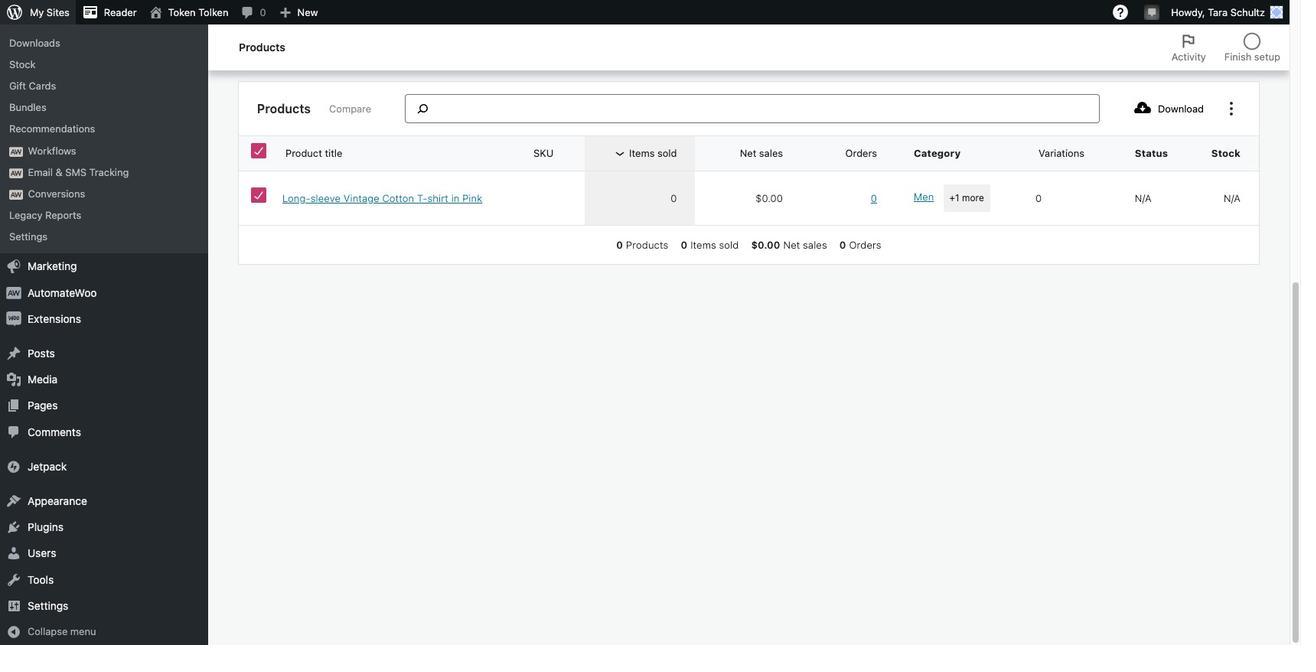 Task type: locate. For each thing, give the bounding box(es) containing it.
0 horizontal spatial net
[[740, 147, 757, 160]]

taxes
[[9, 15, 36, 27]]

automatewoo
[[28, 286, 97, 299]]

1 horizontal spatial 0 link
[[820, 191, 878, 205]]

tracking
[[89, 166, 129, 178]]

1 horizontal spatial sales
[[803, 239, 828, 251]]

new link
[[272, 0, 324, 25]]

activity
[[1172, 51, 1207, 63]]

gift
[[9, 80, 26, 92]]

long-
[[283, 192, 311, 204]]

stock down choose which values to display image
[[1212, 147, 1241, 160]]

1 vertical spatial sales
[[803, 239, 828, 251]]

0 horizontal spatial items
[[630, 147, 655, 160]]

0 vertical spatial items
[[630, 147, 655, 160]]

reports
[[45, 209, 81, 221]]

net sales
[[740, 147, 783, 160]]

+1
[[950, 192, 960, 203]]

automatewoo element inside conversions link
[[9, 190, 23, 200]]

tab list
[[1163, 25, 1290, 70]]

net sales button
[[700, 140, 802, 167]]

0 vertical spatial settings link
[[0, 226, 208, 248]]

sales
[[760, 147, 783, 160], [803, 239, 828, 251]]

1 horizontal spatial items
[[691, 239, 717, 251]]

0 link down orders button
[[820, 191, 878, 205]]

sites
[[47, 6, 70, 18]]

1 settings link from the top
[[0, 226, 208, 248]]

settings down legacy
[[9, 231, 48, 243]]

1 automatewoo element from the top
[[9, 147, 23, 157]]

setup
[[1255, 51, 1281, 63]]

automatewoo element inside workflows link
[[9, 147, 23, 157]]

1 vertical spatial products
[[257, 102, 311, 115]]

section
[[611, 238, 888, 252]]

1 horizontal spatial n/a
[[1224, 192, 1241, 204]]

tools
[[28, 573, 54, 586]]

1 vertical spatial sold
[[719, 239, 739, 251]]

settings up 'collapse'
[[28, 599, 68, 612]]

plugins
[[28, 521, 64, 534]]

appearance
[[28, 495, 87, 508]]

men link
[[914, 191, 935, 203]]

0 link right tolken
[[235, 0, 272, 25]]

2 vertical spatial automatewoo element
[[9, 190, 23, 200]]

compare
[[329, 103, 372, 115]]

automatewoo element
[[9, 147, 23, 157], [9, 168, 23, 178], [9, 190, 23, 200]]

items inside button
[[630, 147, 655, 160]]

email & sms tracking
[[28, 166, 129, 178]]

downloads
[[9, 36, 60, 49]]

items
[[630, 147, 655, 160], [691, 239, 717, 251]]

products left 0 items sold
[[626, 239, 669, 251]]

1 vertical spatial settings link
[[0, 593, 208, 619]]

0 link
[[235, 0, 272, 25], [820, 191, 878, 205]]

1 horizontal spatial net
[[784, 239, 801, 251]]

tools link
[[0, 567, 208, 593]]

sold
[[658, 147, 677, 160], [719, 239, 739, 251]]

tara
[[1208, 6, 1228, 18]]

0 vertical spatial products
[[239, 41, 286, 54]]

finish setup
[[1225, 51, 1281, 63]]

items sold button
[[590, 140, 696, 167]]

token tolken
[[168, 6, 229, 18]]

0 vertical spatial sold
[[658, 147, 677, 160]]

0 horizontal spatial sold
[[658, 147, 677, 160]]

automatewoo element left the workflows
[[9, 147, 23, 157]]

$0.00
[[756, 192, 783, 204], [752, 239, 781, 251]]

title
[[325, 147, 343, 160]]

automatewoo element for email & sms tracking
[[9, 168, 23, 178]]

n/a
[[1135, 192, 1152, 204], [1224, 192, 1241, 204]]

finish setup button
[[1216, 25, 1290, 70]]

orders right '$0.00 net sales'
[[850, 239, 882, 251]]

sku
[[534, 147, 554, 160]]

1 vertical spatial $0.00
[[752, 239, 781, 251]]

0 vertical spatial net
[[740, 147, 757, 160]]

0 vertical spatial orders
[[846, 147, 878, 160]]

$0.00 for $0.00 net sales
[[752, 239, 781, 251]]

0 inside toolbar navigation
[[260, 6, 266, 18]]

tab list containing activity
[[1163, 25, 1290, 70]]

stock up 'gift' at the left of page
[[9, 58, 36, 70]]

settings link up 'marketing' link
[[0, 226, 208, 248]]

products down new link
[[239, 41, 286, 54]]

settings link
[[0, 226, 208, 248], [0, 593, 208, 619]]

settings link up menu
[[0, 593, 208, 619]]

0
[[260, 6, 266, 18], [671, 192, 677, 204], [871, 192, 878, 204], [1036, 192, 1042, 204], [617, 239, 623, 251], [681, 239, 688, 251], [840, 239, 847, 251]]

3 automatewoo element from the top
[[9, 190, 23, 200]]

automatewoo element left email
[[9, 168, 23, 178]]

0 horizontal spatial stock
[[9, 58, 36, 70]]

sold inside button
[[658, 147, 677, 160]]

section containing 0
[[611, 238, 888, 252]]

0 vertical spatial sales
[[760, 147, 783, 160]]

1 vertical spatial 0 link
[[820, 191, 878, 205]]

appearance link
[[0, 488, 208, 515]]

1 horizontal spatial stock
[[1212, 147, 1241, 160]]

0 vertical spatial $0.00
[[756, 192, 783, 204]]

product title
[[286, 147, 343, 160]]

0 vertical spatial automatewoo element
[[9, 147, 23, 157]]

0 horizontal spatial sales
[[760, 147, 783, 160]]

None checkbox
[[251, 188, 266, 203]]

0 horizontal spatial n/a
[[1135, 192, 1152, 204]]

2 automatewoo element from the top
[[9, 168, 23, 178]]

$0.00 down net sales
[[756, 192, 783, 204]]

users
[[28, 547, 56, 560]]

t-
[[417, 192, 428, 204]]

products up the select all checkbox
[[257, 102, 311, 115]]

automatewoo element up legacy
[[9, 190, 23, 200]]

1 vertical spatial orders
[[850, 239, 882, 251]]

$0.00 right 0 items sold
[[752, 239, 781, 251]]

comments
[[28, 425, 81, 438]]

pages
[[28, 399, 58, 412]]

automatewoo element inside email & sms tracking link
[[9, 168, 23, 178]]

taxes link
[[0, 10, 208, 32]]

stock
[[9, 58, 36, 70], [1212, 147, 1241, 160]]

shirt
[[428, 192, 449, 204]]

bundles
[[9, 101, 46, 113]]

orders
[[846, 147, 878, 160], [850, 239, 882, 251]]

0 vertical spatial 0 link
[[235, 0, 272, 25]]

automatewoo element for workflows
[[9, 147, 23, 157]]

conversions
[[28, 188, 85, 200]]

token tolken link
[[143, 0, 235, 25]]

orders left the category
[[846, 147, 878, 160]]

orders inside button
[[846, 147, 878, 160]]

downloads link
[[0, 32, 208, 53]]

0 orders
[[840, 239, 882, 251]]

automatewoo element for conversions
[[9, 190, 23, 200]]

extensions
[[28, 312, 81, 325]]

1 vertical spatial automatewoo element
[[9, 168, 23, 178]]

2 settings link from the top
[[0, 593, 208, 619]]

settings
[[9, 231, 48, 243], [28, 599, 68, 612]]



Task type: vqa. For each thing, say whether or not it's contained in the screenshot.
Activity button the Products
yes



Task type: describe. For each thing, give the bounding box(es) containing it.
toolbar navigation
[[0, 0, 1290, 28]]

items sold
[[630, 147, 677, 160]]

choose which values to display image
[[1223, 100, 1241, 118]]

vintage
[[344, 192, 380, 204]]

0 vertical spatial stock
[[9, 58, 36, 70]]

pages link
[[0, 393, 208, 419]]

$0.00 net sales
[[752, 239, 828, 251]]

+1 more
[[950, 192, 985, 203]]

bundles link
[[0, 97, 208, 118]]

1 vertical spatial stock
[[1212, 147, 1241, 160]]

more
[[963, 192, 985, 203]]

1 n/a from the left
[[1135, 192, 1152, 204]]

posts
[[28, 347, 55, 360]]

email & sms tracking link
[[0, 161, 208, 183]]

schultz
[[1231, 6, 1266, 18]]

posts link
[[0, 341, 208, 367]]

legacy reports
[[9, 209, 81, 221]]

jetpack
[[28, 460, 67, 473]]

my sites
[[30, 6, 70, 18]]

workflows
[[28, 144, 76, 157]]

long-sleeve vintage cotton t-shirt in pink link
[[283, 191, 494, 205]]

products for activity button
[[239, 41, 286, 54]]

workflows link
[[0, 140, 208, 161]]

cotton
[[382, 192, 414, 204]]

cards
[[29, 80, 56, 92]]

long-sleeve vintage cotton t-shirt in pink
[[283, 192, 483, 204]]

category
[[914, 147, 961, 160]]

my sites link
[[0, 0, 76, 25]]

&
[[56, 166, 63, 178]]

men
[[914, 191, 935, 203]]

1 vertical spatial net
[[784, 239, 801, 251]]

reader
[[104, 6, 137, 18]]

media
[[28, 373, 58, 386]]

sku button
[[525, 140, 581, 167]]

0 products
[[617, 239, 669, 251]]

1 horizontal spatial sold
[[719, 239, 739, 251]]

product title button
[[276, 140, 370, 167]]

product
[[286, 147, 322, 160]]

2 vertical spatial products
[[626, 239, 669, 251]]

0 items sold
[[681, 239, 739, 251]]

notification image
[[1146, 5, 1159, 18]]

marketing link
[[0, 254, 208, 280]]

$0.00 for $0.00
[[756, 192, 783, 204]]

variations button
[[1030, 140, 1113, 167]]

pink
[[463, 192, 483, 204]]

howdy, tara schultz
[[1172, 6, 1266, 18]]

recommendations
[[9, 123, 95, 135]]

download button
[[1125, 95, 1214, 123]]

finish
[[1225, 51, 1252, 63]]

jetpack link
[[0, 454, 208, 480]]

email
[[28, 166, 53, 178]]

howdy,
[[1172, 6, 1206, 18]]

sales inside button
[[760, 147, 783, 160]]

stock link
[[0, 53, 208, 75]]

Select All checkbox
[[251, 143, 266, 158]]

collapse menu button
[[0, 619, 208, 645]]

conversions link
[[0, 183, 208, 205]]

collapse
[[28, 626, 68, 638]]

sms
[[65, 166, 87, 178]]

tolken
[[199, 6, 229, 18]]

0 horizontal spatial 0 link
[[235, 0, 272, 25]]

status
[[1135, 147, 1169, 160]]

reader link
[[76, 0, 143, 25]]

orders button
[[806, 140, 896, 167]]

collapse menu
[[28, 626, 96, 638]]

plugins link
[[0, 515, 208, 541]]

net inside button
[[740, 147, 757, 160]]

gift cards link
[[0, 75, 208, 97]]

+1 more button
[[944, 184, 991, 212]]

users link
[[0, 541, 208, 567]]

1 vertical spatial items
[[691, 239, 717, 251]]

variations
[[1039, 147, 1085, 160]]

automatewoo link
[[0, 280, 208, 306]]

extensions link
[[0, 306, 208, 332]]

2 n/a from the left
[[1224, 192, 1241, 204]]

download
[[1159, 103, 1204, 115]]

activity button
[[1163, 25, 1216, 70]]

marketing
[[28, 260, 77, 273]]

sleeve
[[311, 192, 341, 204]]

gift cards
[[9, 80, 56, 92]]

in
[[452, 192, 460, 204]]

compare button
[[320, 100, 381, 117]]

0 vertical spatial settings
[[9, 231, 48, 243]]

menu
[[70, 626, 96, 638]]

legacy
[[9, 209, 42, 221]]

1 vertical spatial settings
[[28, 599, 68, 612]]

media link
[[0, 367, 208, 393]]

products for compare button on the top left
[[257, 102, 311, 115]]

legacy reports link
[[0, 205, 208, 226]]

my
[[30, 6, 44, 18]]

comments link
[[0, 419, 208, 445]]

new
[[298, 6, 318, 18]]



